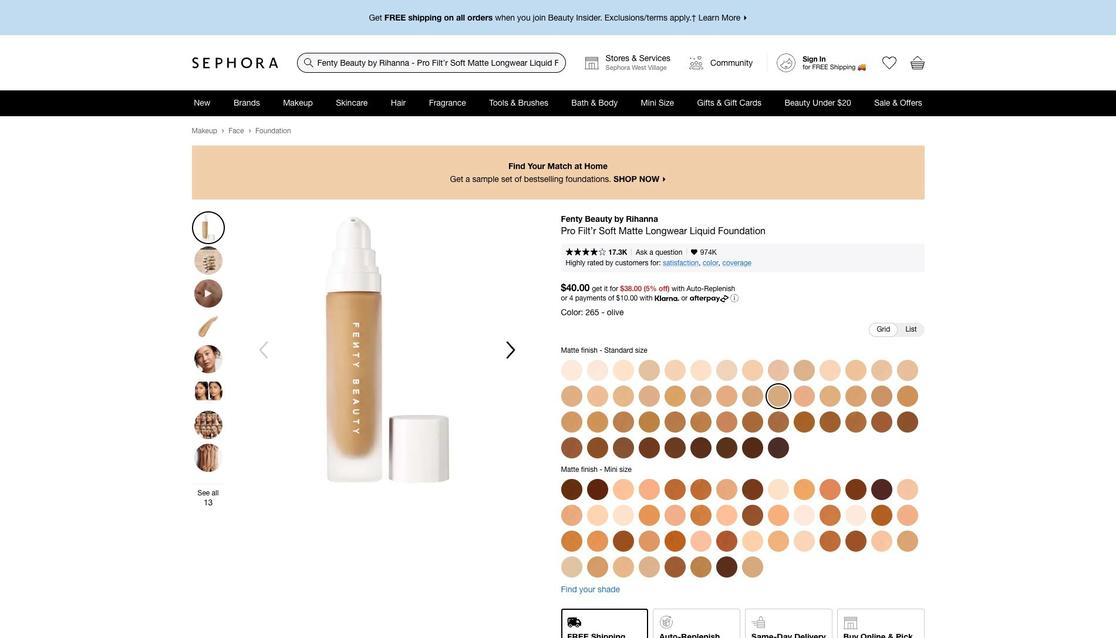 Task type: locate. For each thing, give the bounding box(es) containing it.
485 deep with neutral undertones image
[[716, 557, 738, 578]]

125 light with neutral undertones image
[[561, 557, 582, 578]]

440 deep with warm bronze undertones image
[[716, 531, 738, 552]]

450 deep with neutral undertones image
[[742, 505, 763, 526]]

185 for light to medium skin with neutral undertones image
[[846, 360, 867, 381]]

125 neutral image
[[639, 360, 660, 381]]

250 for medium skin with warm peach undertones image
[[716, 386, 738, 407]]

310 for medium to tan skin with warm yellow undertones image
[[897, 386, 918, 407]]

175 warm neutral image
[[794, 360, 815, 381]]

330 medium with warm golden undertones image
[[639, 505, 660, 526]]

290 medium with warm olive undertones image
[[768, 531, 789, 552]]

100 light with neutral undertones image
[[846, 505, 867, 526]]

370 medium deep with warm golden undertones image
[[820, 479, 841, 500]]

150 light with neutral undertones image
[[794, 531, 815, 552]]

470 for deep skin with cool neutral undertones image
[[639, 437, 660, 459]]

410 for tan to deep skin with warm golden undertones image
[[820, 412, 841, 433]]

235 light medium with warm golden undertones image
[[794, 479, 815, 500]]

230 for medium skin with neutral undertones image
[[639, 386, 660, 407]]

350 for tan skin with cool neutral undertones image
[[665, 412, 686, 433]]

495 deep with warm bronze undertones image
[[587, 479, 608, 500]]

345 for tan skin with warm olive undertones image
[[639, 412, 660, 433]]

295 warm neutral image
[[846, 386, 867, 407]]

None search field
[[297, 53, 566, 73]]

330 for tan skin with warm undertones image
[[587, 412, 608, 433]]

140 for light skin with warm yellow undertones image
[[691, 360, 712, 381]]

190 for light to medium skin with warm undertones image
[[872, 360, 893, 381]]

210 for light to medium skin with warm neutral undertones image
[[561, 386, 582, 407]]

225 neutral olive image
[[613, 386, 634, 407]]

300 medium with warm golden undertones image
[[639, 531, 660, 552]]

260 for medium skin with neutral undertones image
[[742, 386, 763, 407]]

100 for very fair skin with neutral undertones image
[[561, 360, 582, 381]]

498 deep with neutral undertones image
[[872, 479, 893, 500]]

385 medium deep with neutral undertones image
[[665, 479, 686, 500]]

230 light medium with neutral undertones image
[[665, 505, 686, 526]]

150 for light skin with neutral undertones image
[[716, 360, 738, 381]]

490 for very deep skin with neutral undertones image
[[716, 437, 738, 459]]

370 for tan skin with warm neutral undertones image
[[716, 412, 738, 433]]

160 light with warm peach undertones image
[[742, 531, 763, 552]]

280 for medium to tan skin with neutral undertones image
[[794, 386, 815, 407]]

425 warm olive image
[[872, 412, 893, 433]]

315 medium with warm neutral undertones image
[[587, 557, 608, 578]]

390 medium deep with warm yellow undertones image
[[820, 531, 841, 552]]

210 light medium with netural undertones image
[[897, 505, 918, 526]]

Search search field
[[298, 53, 565, 72]]

afterpay image
[[690, 295, 729, 303]]

180 for light skin with warm undertones image
[[820, 360, 841, 381]]

485 neutral image
[[691, 437, 712, 459]]

190 light medium with warm yellow undertones image
[[872, 531, 893, 552]]

265 medium with olive undertones image
[[742, 557, 763, 578]]

160 for light skin with cool peach undertones image
[[742, 360, 763, 381]]

220 for light to medium skin with warm undertones image
[[587, 386, 608, 407]]

None field
[[297, 53, 566, 73]]

300 for medium to tan skin with warm undertones image
[[872, 386, 893, 407]]



Task type: vqa. For each thing, say whether or not it's contained in the screenshot.
1st clean at sephora image from the left
no



Task type: describe. For each thing, give the bounding box(es) containing it.
315 warm neutral image
[[561, 412, 582, 433]]

360 medium deep with neutral undertones image
[[691, 505, 712, 526]]

480 deep with warm golden undertones image
[[742, 479, 763, 500]]

200 for light to medium skin with cool undertones image
[[897, 360, 918, 381]]

video image
[[194, 280, 222, 308]]

335 warm neutral image
[[613, 412, 634, 433]]

350 medium deep with warm neutral undertones image
[[820, 505, 841, 526]]

130 light with warm olive undertones image
[[587, 505, 608, 526]]

440 for deep skin with warm undertones image
[[561, 437, 582, 459]]

400 for tan to deep skin with very warm undertones image
[[794, 412, 815, 433]]

290 for medium to tan skin with warm olive undertones image
[[820, 386, 841, 407]]

445 for deep skin with warm olive undertones image
[[587, 437, 608, 459]]

280 medium with warm neutral undertones image
[[639, 479, 660, 500]]

200 light medium with cool pink undertones image
[[691, 531, 712, 552]]

4 stars element
[[566, 248, 606, 257]]

385 for tan to deep skin with neutral undertones image
[[742, 412, 763, 433]]

learn more image
[[731, 294, 739, 303]]

470 deep with warm golden undertones image
[[846, 479, 867, 500]]

140 light with warm yellow undertones image
[[768, 479, 789, 500]]

265 olive - selected image
[[768, 386, 789, 407]]

400 medium deep with warm golden undertones image
[[665, 531, 686, 552]]

498 for very rich, deep skin with neutral undertones image
[[768, 437, 789, 459]]

425 medium deep with warm olive undertones image
[[665, 557, 686, 578]]

260 medium with neutral undertones image
[[561, 505, 582, 526]]

430 for deep skin with warm golden undertones image
[[897, 412, 918, 433]]

490 deep with neutral undertones image
[[561, 479, 582, 500]]

390 for tan to deep skin with warm yellow undertones image
[[768, 412, 789, 433]]

sephora homepage image
[[192, 57, 278, 69]]

420 for tan to deep skin with warm undertones image
[[846, 412, 867, 433]]

345 medium deep with warm olive undertones image
[[561, 531, 582, 552]]

185 light medium with neutral undertones image
[[613, 479, 634, 500]]

go to basket image
[[911, 56, 925, 70]]

235 for medium skin with warm undertones image
[[665, 386, 686, 407]]

310 medium with warm golden undertones image
[[587, 531, 608, 552]]

495 for very deep skin with cool undertones image
[[742, 437, 763, 459]]

240 for medium skin with warm yellow undertones image
[[691, 386, 712, 407]]

170 light with cool pink undertones image
[[897, 479, 918, 500]]

120 light with neutral undertones image
[[613, 505, 634, 526]]

420 medium deep with warm golden undertones image
[[691, 479, 712, 500]]

335 medium with warm neutral undertones image
[[691, 557, 712, 578]]

410 medium deep with warm golden undertones image
[[872, 505, 893, 526]]

120 for fair skin with neutral undertones image
[[613, 360, 634, 381]]

130 for fair skin with warm olive undertones image
[[665, 360, 686, 381]]

450 for deep skin with neutral undertones image
[[613, 437, 634, 459]]

175 light with warm neutral undertones image
[[639, 557, 660, 578]]

220 light medium with warm peach undertones image
[[716, 505, 738, 526]]

250 light medium with warm peach undertones image
[[768, 505, 789, 526]]

480 for deep skin with cool undertones image
[[665, 437, 686, 459]]

klarna image
[[655, 295, 680, 301]]

110 for very fair skin with cool pink undertones image
[[587, 360, 608, 381]]

445 deep with warm olive undertones image
[[613, 531, 634, 552]]

225 light medium with neutral olive undertones image
[[613, 557, 634, 578]]

430 deep with warm golden undertones image
[[846, 531, 867, 552]]

170 for light skin with cool undertones image
[[768, 360, 789, 381]]

110 light with cool pink undertones image
[[794, 505, 815, 526]]

240 light medium with warm golden undertones image
[[716, 479, 738, 500]]

295 medium with warm neutral undertones image
[[897, 531, 918, 552]]

360 for tan skin with neutral undertones image
[[691, 412, 712, 433]]



